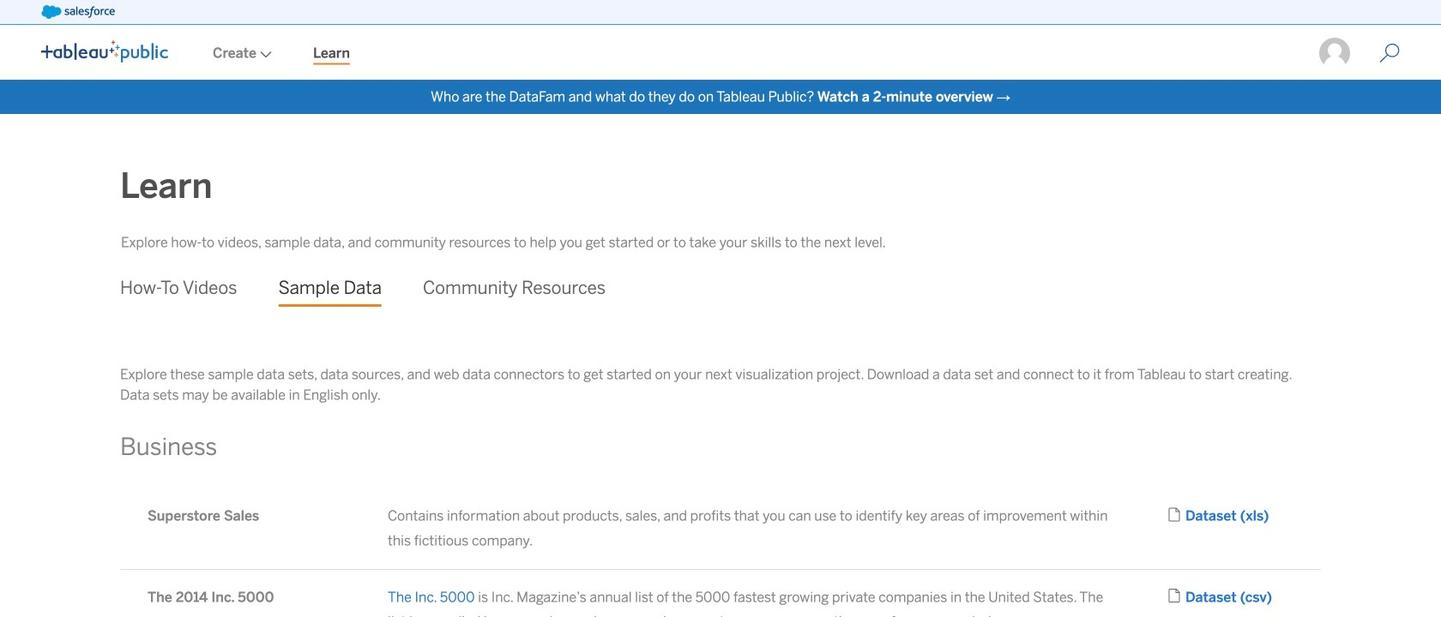 Task type: locate. For each thing, give the bounding box(es) containing it.
salesforce logo image
[[41, 5, 115, 19]]

tara.schultz image
[[1318, 36, 1352, 70]]



Task type: describe. For each thing, give the bounding box(es) containing it.
go to search image
[[1359, 43, 1421, 64]]

create image
[[257, 51, 272, 58]]

logo image
[[41, 40, 168, 63]]



Task type: vqa. For each thing, say whether or not it's contained in the screenshot.
1st States from right
no



